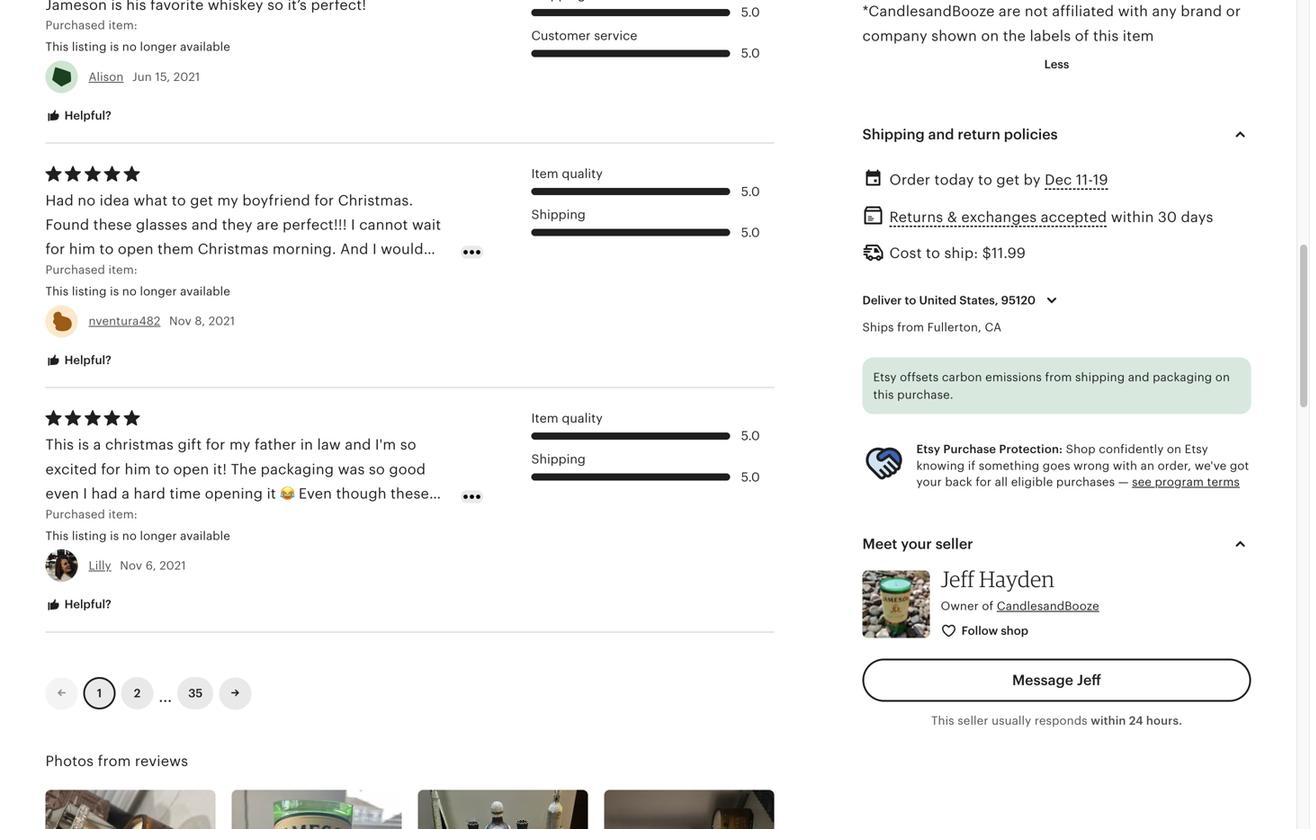 Task type: locate. For each thing, give the bounding box(es) containing it.
meet your seller
[[862, 536, 973, 553]]

quality for had no idea what to get my boyfriend for christmas. found these glasses and they are perfect!!! i cannot wait for him to open them christmas morning. and i would have given 10 stars for shipping. super fast and packed with the utmost care!!!!
[[562, 166, 603, 181]]

3 helpful? button from the top
[[32, 589, 125, 622]]

helpful? button down nventura482 link
[[32, 344, 125, 377]]

was
[[338, 462, 365, 478]]

0 vertical spatial my
[[217, 192, 238, 209]]

purchase
[[943, 443, 996, 456]]

1 item from the top
[[531, 166, 559, 181]]

0 vertical spatial quality
[[562, 166, 603, 181]]

and up 'came' at the bottom of page
[[409, 535, 435, 551]]

time
[[170, 486, 201, 502]]

0 horizontal spatial this
[[45, 535, 71, 551]]

for
[[314, 192, 334, 209], [45, 241, 65, 258], [183, 266, 202, 282], [206, 437, 225, 453], [101, 462, 121, 478], [976, 476, 992, 489]]

a right had
[[122, 486, 130, 502]]

to up 'given'
[[99, 241, 114, 258]]

purchased item: this listing is no longer available down hard
[[45, 508, 230, 543]]

longer for christmas
[[140, 530, 177, 543]]

purchased down "found" on the top left of the page
[[45, 263, 105, 277]]

purchased item: this listing is no longer available
[[45, 18, 230, 54], [45, 263, 230, 298], [45, 508, 230, 543]]

and left return
[[928, 127, 954, 143]]

in left law on the bottom of the page
[[300, 437, 313, 453]]

is up the alison
[[110, 40, 119, 54]]

for up had
[[101, 462, 121, 478]]

to left united at the right top of page
[[905, 294, 916, 307]]

nventura482 link
[[89, 315, 161, 328]]

with
[[1118, 3, 1148, 19], [45, 290, 76, 306], [1113, 459, 1137, 473]]

they down hard
[[152, 510, 183, 527]]

with inside had no idea what to get my boyfriend for christmas. found these glasses and they are perfect!!! i cannot wait for him to open them christmas morning. and i would have given 10 stars for shipping. super fast and packed with the utmost care!!!!
[[45, 290, 76, 306]]

opening
[[205, 486, 263, 502]]

from right ships at the top right of page
[[897, 321, 924, 334]]

0 horizontal spatial the
[[79, 290, 102, 306]]

fullerton,
[[927, 321, 982, 334]]

is down 'given'
[[110, 285, 119, 298]]

no up jun
[[122, 40, 137, 54]]

2 vertical spatial on
[[1167, 443, 1182, 456]]

my inside "this is a christmas gift for my father in law and i'm so excited for him to open it! the packaging was so good even i had a hard time opening it 😂 even though these aren't candles, they smell so good, which i assume is from this sellers shop! these glasses are amazing quality and beautiful. i also liked the unique shop box they came in :)"
[[229, 437, 251, 453]]

open inside had no idea what to get my boyfriend for christmas. found these glasses and they are perfect!!! i cannot wait for him to open them christmas morning. and i would have given 10 stars for shipping. super fast and packed with the utmost care!!!!
[[118, 241, 154, 258]]

0 horizontal spatial him
[[69, 241, 95, 258]]

purchased
[[45, 18, 105, 32], [45, 263, 105, 277], [45, 508, 105, 521]]

5.0
[[741, 5, 760, 19], [741, 46, 760, 61], [741, 184, 760, 199], [741, 225, 760, 240], [741, 429, 760, 443], [741, 470, 760, 484]]

had
[[91, 486, 118, 502]]

1 vertical spatial jeff
[[1077, 673, 1101, 689]]

item: up utmost
[[108, 263, 138, 277]]

shop
[[273, 559, 308, 576], [1001, 624, 1029, 638]]

item quality
[[531, 166, 603, 181], [531, 411, 603, 425]]

nov for i
[[120, 559, 142, 573]]

shown
[[931, 28, 977, 44]]

0 vertical spatial listing
[[72, 40, 107, 54]]

etsy for etsy purchase protection:
[[916, 443, 940, 456]]

shop
[[1066, 443, 1096, 456]]

box
[[312, 559, 338, 576]]

1 vertical spatial this
[[873, 388, 894, 402]]

this inside "this is a christmas gift for my father in law and i'm so excited for him to open it! the packaging was so good even i had a hard time opening it 😂 even though these aren't candles, they smell so good, which i assume is from this sellers shop! these glasses are amazing quality and beautiful. i also liked the unique shop box they came in :)"
[[45, 535, 71, 551]]

brand
[[1181, 3, 1222, 19]]

to inside "this is a christmas gift for my father in law and i'm so excited for him to open it! the packaging was so good even i had a hard time opening it 😂 even though these aren't candles, they smell so good, which i assume is from this sellers shop! these glasses are amazing quality and beautiful. i also liked the unique shop box they came in :)"
[[155, 462, 169, 478]]

glasses inside had no idea what to get my boyfriend for christmas. found these glasses and they are perfect!!! i cannot wait for him to open them christmas morning. and i would have given 10 stars for shipping. super fast and packed with the utmost care!!!!
[[136, 217, 188, 233]]

found
[[45, 217, 89, 233]]

0 horizontal spatial open
[[118, 241, 154, 258]]

on up we've
[[1216, 371, 1230, 384]]

no down 10 at left
[[122, 285, 137, 298]]

listing for no
[[72, 285, 107, 298]]

1 vertical spatial item:
[[108, 263, 138, 277]]

from inside etsy offsets carbon emissions from shipping and packaging on this purchase.
[[1045, 371, 1072, 384]]

gift
[[178, 437, 202, 453]]

1 vertical spatial get
[[190, 192, 213, 209]]

packaging right shipping
[[1153, 371, 1212, 384]]

item quality for had no idea what to get my boyfriend for christmas. found these glasses and they are perfect!!! i cannot wait for him to open them christmas morning. and i would have given 10 stars for shipping. super fast and packed with the utmost care!!!!
[[531, 166, 603, 181]]

1 vertical spatial shipping
[[531, 207, 586, 222]]

no down candles,
[[122, 530, 137, 543]]

christmas
[[105, 437, 174, 453]]

quality
[[562, 166, 603, 181], [562, 411, 603, 425], [357, 535, 405, 551]]

to right the what
[[172, 192, 186, 209]]

item
[[531, 166, 559, 181], [531, 411, 559, 425]]

1 vertical spatial item
[[531, 411, 559, 425]]

0 vertical spatial within
[[1111, 209, 1154, 225]]

1 vertical spatial helpful? button
[[32, 344, 125, 377]]

2 horizontal spatial the
[[1003, 28, 1026, 44]]

the down 'given'
[[79, 290, 102, 306]]

cost to ship: $ 11.99
[[889, 245, 1026, 261]]

purchased for this
[[45, 508, 105, 521]]

1 horizontal spatial open
[[173, 462, 209, 478]]

jeff up owner
[[941, 566, 975, 593]]

is for nventura482
[[110, 285, 119, 298]]

item: up the alison
[[108, 18, 138, 32]]

0 vertical spatial available
[[180, 40, 230, 54]]

3 purchased item: this listing is no longer available from the top
[[45, 508, 230, 543]]

for up care!!!!
[[183, 266, 202, 282]]

these
[[93, 217, 132, 233], [391, 486, 429, 502]]

customer service
[[531, 28, 637, 43]]

2 horizontal spatial etsy
[[1185, 443, 1208, 456]]

2 longer from the top
[[140, 285, 177, 298]]

with down have
[[45, 290, 76, 306]]

etsy left offsets
[[873, 371, 897, 384]]

1 vertical spatial 2021
[[209, 315, 235, 328]]

1 vertical spatial on
[[1216, 371, 1230, 384]]

for left all
[[976, 476, 992, 489]]

purchased up alison link on the left top
[[45, 18, 105, 32]]

him down christmas
[[125, 462, 151, 478]]

an
[[1141, 459, 1155, 473]]

my for get
[[217, 192, 238, 209]]

lilly nov 6, 2021
[[89, 559, 186, 573]]

1 available from the top
[[180, 40, 230, 54]]

longer for what
[[140, 285, 177, 298]]

owner
[[941, 600, 979, 613]]

is for lilly
[[110, 530, 119, 543]]

2 vertical spatial purchased
[[45, 508, 105, 521]]

so right was
[[369, 462, 385, 478]]

are left not on the top of page
[[999, 3, 1021, 19]]

shipping
[[1075, 371, 1125, 384]]

dec 11-19 button
[[1045, 167, 1108, 193]]

your inside shop confidently on etsy knowing if something goes wrong with an order, we've got your back for all eligible purchases —
[[916, 476, 942, 489]]

0 horizontal spatial on
[[981, 28, 999, 44]]

etsy up we've
[[1185, 443, 1208, 456]]

longer down stars
[[140, 285, 177, 298]]

3 helpful? from the top
[[62, 598, 111, 612]]

0 vertical spatial item quality
[[531, 166, 603, 181]]

are down boyfriend
[[257, 217, 279, 233]]

and up christmas
[[192, 217, 218, 233]]

0 vertical spatial the
[[1003, 28, 1026, 44]]

1 vertical spatial item quality
[[531, 411, 603, 425]]

quality for this is a christmas gift for my father in law and i'm so excited for him to open it! the packaging was so good even i had a hard time opening it 😂 even though these aren't candles, they smell so good, which i assume is from this sellers shop! these glasses are amazing quality and beautiful. i also liked the unique shop box they came in :)
[[562, 411, 603, 425]]

0 vertical spatial so
[[400, 437, 416, 453]]

helpful? for no
[[62, 353, 111, 367]]

1 vertical spatial helpful?
[[62, 353, 111, 367]]

available
[[180, 40, 230, 54], [180, 285, 230, 298], [180, 530, 230, 543]]

1 vertical spatial packaging
[[261, 462, 334, 478]]

this
[[45, 40, 69, 54], [45, 285, 69, 298], [45, 437, 74, 453], [45, 530, 69, 543], [931, 714, 954, 728]]

i up and
[[351, 217, 355, 233]]

christmas.
[[338, 192, 413, 209]]

for inside shop confidently on etsy knowing if something goes wrong with an order, we've got your back for all eligible purchases —
[[976, 476, 992, 489]]

your down the "knowing"
[[916, 476, 942, 489]]

from left shipping
[[1045, 371, 1072, 384]]

2 vertical spatial they
[[342, 559, 372, 576]]

this down 'aren't'
[[45, 535, 71, 551]]

1 horizontal spatial the
[[194, 559, 217, 576]]

2 item from the top
[[531, 411, 559, 425]]

2 5.0 from the top
[[741, 46, 760, 61]]

listing down 'given'
[[72, 285, 107, 298]]

0 vertical spatial open
[[118, 241, 154, 258]]

19
[[1093, 172, 1108, 188]]

2 horizontal spatial on
[[1216, 371, 1230, 384]]

is down candles,
[[110, 530, 119, 543]]

3 listing from the top
[[72, 530, 107, 543]]

2 vertical spatial longer
[[140, 530, 177, 543]]

listing
[[72, 40, 107, 54], [72, 285, 107, 298], [72, 530, 107, 543]]

i right which
[[339, 510, 343, 527]]

open inside "this is a christmas gift for my father in law and i'm so excited for him to open it! the packaging was so good even i had a hard time opening it 😂 even though these aren't candles, they smell so good, which i assume is from this sellers shop! these glasses are amazing quality and beautiful. i also liked the unique shop box they came in :)"
[[173, 462, 209, 478]]

deliver to united states, 95120
[[862, 294, 1036, 307]]

we've
[[1195, 459, 1227, 473]]

these down good
[[391, 486, 429, 502]]

good
[[389, 462, 426, 478]]

my left boyfriend
[[217, 192, 238, 209]]

your right meet
[[901, 536, 932, 553]]

1 vertical spatial are
[[257, 217, 279, 233]]

shipping for had no idea what to get my boyfriend for christmas. found these glasses and they are perfect!!! i cannot wait for him to open them christmas morning. and i would have given 10 stars for shipping. super fast and packed with the utmost care!!!!
[[531, 207, 586, 222]]

my inside had no idea what to get my boyfriend for christmas. found these glasses and they are perfect!!! i cannot wait for him to open them christmas morning. and i would have given 10 stars for shipping. super fast and packed with the utmost care!!!!
[[217, 192, 238, 209]]

0 vertical spatial purchased item: this listing is no longer available
[[45, 18, 230, 54]]

0 vertical spatial nov
[[169, 315, 191, 328]]

0 horizontal spatial they
[[152, 510, 183, 527]]

1 horizontal spatial this
[[873, 388, 894, 402]]

1 vertical spatial of
[[982, 600, 994, 613]]

24
[[1129, 714, 1143, 728]]

nov left 8,
[[169, 315, 191, 328]]

longer up 6,
[[140, 530, 177, 543]]

2 vertical spatial quality
[[357, 535, 405, 551]]

2 item quality from the top
[[531, 411, 603, 425]]

1 horizontal spatial shop
[[1001, 624, 1029, 638]]

0 horizontal spatial get
[[190, 192, 213, 209]]

0 horizontal spatial so
[[228, 510, 244, 527]]

35
[[188, 687, 203, 701]]

my up the
[[229, 437, 251, 453]]

shop inside "this is a christmas gift for my father in law and i'm so excited for him to open it! the packaging was so good even i had a hard time opening it 😂 even though these aren't candles, they smell so good, which i assume is from this sellers shop! these glasses are amazing quality and beautiful. i also liked the unique shop box they came in :)"
[[273, 559, 308, 576]]

shop right follow
[[1001, 624, 1029, 638]]

nov
[[169, 315, 191, 328], [120, 559, 142, 573]]

shipping for this is a christmas gift for my father in law and i'm so excited for him to open it! the packaging was so good even i had a hard time opening it 😂 even though these aren't candles, they smell so good, which i assume is from this sellers shop! these glasses are amazing quality and beautiful. i also liked the unique shop box they came in :)
[[531, 452, 586, 467]]

shipping and return policies button
[[846, 113, 1267, 156]]

3 purchased from the top
[[45, 508, 105, 521]]

from up ':)'
[[420, 510, 453, 527]]

no right had
[[78, 192, 96, 209]]

helpful? button down beautiful.
[[32, 589, 125, 622]]

0 vertical spatial helpful? button
[[32, 99, 125, 133]]

get right the what
[[190, 192, 213, 209]]

him inside had no idea what to get my boyfriend for christmas. found these glasses and they are perfect!!! i cannot wait for him to open them christmas morning. and i would have given 10 stars for shipping. super fast and packed with the utmost care!!!!
[[69, 241, 95, 258]]

longer up 15,
[[140, 40, 177, 54]]

open up 10 at left
[[118, 241, 154, 258]]

lilly
[[89, 559, 111, 573]]

is for alison
[[110, 40, 119, 54]]

0 vertical spatial on
[[981, 28, 999, 44]]

open down the gift
[[173, 462, 209, 478]]

2 vertical spatial shipping
[[531, 452, 586, 467]]

deliver to united states, 95120 button
[[849, 282, 1076, 320]]

helpful? down beautiful.
[[62, 598, 111, 612]]

0 vertical spatial him
[[69, 241, 95, 258]]

glasses inside "this is a christmas gift for my father in law and i'm so excited for him to open it! the packaging was so good even i had a hard time opening it 😂 even though these aren't candles, they smell so good, which i assume is from this sellers shop! these glasses are amazing quality and beautiful. i also liked the unique shop box they came in :)"
[[213, 535, 264, 551]]

packaging inside "this is a christmas gift for my father in law and i'm so excited for him to open it! the packaging was so good even i had a hard time opening it 😂 even though these aren't candles, they smell so good, which i assume is from this sellers shop! these glasses are amazing quality and beautiful. i also liked the unique shop box they came in :)"
[[261, 462, 334, 478]]

them
[[158, 241, 194, 258]]

labels
[[1030, 28, 1071, 44]]

and down and
[[351, 266, 378, 282]]

1 vertical spatial shop
[[1001, 624, 1029, 638]]

item: for what
[[108, 263, 138, 277]]

2 available from the top
[[180, 285, 230, 298]]

photos from reviews
[[45, 754, 188, 770]]

ships
[[862, 321, 894, 334]]

0 horizontal spatial nov
[[120, 559, 142, 573]]

6 5.0 from the top
[[741, 470, 760, 484]]

the down these
[[194, 559, 217, 576]]

1 horizontal spatial nov
[[169, 315, 191, 328]]

etsy
[[873, 371, 897, 384], [916, 443, 940, 456], [1185, 443, 1208, 456]]

1 item quality from the top
[[531, 166, 603, 181]]

listing down 'aren't'
[[72, 530, 107, 543]]

it
[[267, 486, 276, 502]]

2 helpful? from the top
[[62, 353, 111, 367]]

1 vertical spatial him
[[125, 462, 151, 478]]

and inside etsy offsets carbon emissions from shipping and packaging on this purchase.
[[1128, 371, 1150, 384]]

1 vertical spatial purchased item: this listing is no longer available
[[45, 263, 230, 298]]

1 vertical spatial within
[[1091, 714, 1126, 728]]

3 5.0 from the top
[[741, 184, 760, 199]]

etsy up the "knowing"
[[916, 443, 940, 456]]

1 horizontal spatial of
[[1075, 28, 1089, 44]]

6,
[[146, 559, 156, 573]]

1 item: from the top
[[108, 18, 138, 32]]

0 vertical spatial item:
[[108, 18, 138, 32]]

if
[[968, 459, 976, 473]]

0 vertical spatial this
[[1093, 28, 1119, 44]]

to up hard
[[155, 462, 169, 478]]

a
[[93, 437, 101, 453], [122, 486, 130, 502]]

purchased item: this listing is no longer available up jun
[[45, 18, 230, 54]]

this left purchase.
[[873, 388, 894, 402]]

0 vertical spatial seller
[[936, 536, 973, 553]]

by
[[1024, 172, 1041, 188]]

smell
[[187, 510, 224, 527]]

1 vertical spatial your
[[901, 536, 932, 553]]

1 horizontal spatial him
[[125, 462, 151, 478]]

11-
[[1076, 172, 1093, 188]]

1 horizontal spatial they
[[222, 217, 253, 233]]

0 vertical spatial a
[[93, 437, 101, 453]]

longer
[[140, 40, 177, 54], [140, 285, 177, 298], [140, 530, 177, 543]]

which
[[293, 510, 335, 527]]

this seller usually responds within 24 hours.
[[931, 714, 1182, 728]]

shop left box
[[273, 559, 308, 576]]

0 vertical spatial your
[[916, 476, 942, 489]]

1 horizontal spatial so
[[369, 462, 385, 478]]

😂
[[280, 486, 295, 502]]

2021 right 15,
[[173, 70, 200, 83]]

helpful? button down alison link on the left top
[[32, 99, 125, 133]]

a up excited
[[93, 437, 101, 453]]

in left ':)'
[[419, 559, 432, 576]]

any
[[1152, 3, 1177, 19]]

0 horizontal spatial these
[[93, 217, 132, 233]]

0 horizontal spatial etsy
[[873, 371, 897, 384]]

i left had
[[83, 486, 87, 502]]

message jeff
[[1012, 673, 1101, 689]]

1 horizontal spatial in
[[419, 559, 432, 576]]

him inside "this is a christmas gift for my father in law and i'm so excited for him to open it! the packaging was so good even i had a hard time opening it 😂 even though these aren't candles, they smell so good, which i assume is from this sellers shop! these glasses are amazing quality and beautiful. i also liked the unique shop box they came in :)"
[[125, 462, 151, 478]]

2 vertical spatial the
[[194, 559, 217, 576]]

item: for christmas
[[108, 508, 138, 521]]

0 horizontal spatial of
[[982, 600, 994, 613]]

1 horizontal spatial jeff
[[1077, 673, 1101, 689]]

alison link
[[89, 70, 124, 83]]

of down affiliated
[[1075, 28, 1089, 44]]

packaging up 😂
[[261, 462, 334, 478]]

with up the item
[[1118, 3, 1148, 19]]

0 vertical spatial with
[[1118, 3, 1148, 19]]

15,
[[155, 70, 170, 83]]

2 vertical spatial helpful? button
[[32, 589, 125, 622]]

item for this is a christmas gift for my father in law and i'm so excited for him to open it! the packaging was so good even i had a hard time opening it 😂 even though these aren't candles, they smell so good, which i assume is from this sellers shop! these glasses are amazing quality and beautiful. i also liked the unique shop box they came in :)
[[531, 411, 559, 425]]

2 vertical spatial helpful?
[[62, 598, 111, 612]]

0 horizontal spatial jeff
[[941, 566, 975, 593]]

3 available from the top
[[180, 530, 230, 543]]

0 vertical spatial item
[[531, 166, 559, 181]]

jeff inside button
[[1077, 673, 1101, 689]]

2 item: from the top
[[108, 263, 138, 277]]

2 purchased item: this listing is no longer available from the top
[[45, 263, 230, 298]]

1 horizontal spatial etsy
[[916, 443, 940, 456]]

2 horizontal spatial they
[[342, 559, 372, 576]]

this left the item
[[1093, 28, 1119, 44]]

1 vertical spatial seller
[[958, 714, 988, 728]]

purchased down even
[[45, 508, 105, 521]]

within left 24
[[1091, 714, 1126, 728]]

2 listing from the top
[[72, 285, 107, 298]]

2021 for get
[[209, 315, 235, 328]]

available for get
[[180, 285, 230, 298]]

this inside etsy offsets carbon emissions from shipping and packaging on this purchase.
[[873, 388, 894, 402]]

1 horizontal spatial get
[[996, 172, 1020, 188]]

and right shipping
[[1128, 371, 1150, 384]]

no for alison
[[122, 40, 137, 54]]

on inside shop confidently on etsy knowing if something goes wrong with an order, we've got your back for all eligible purchases —
[[1167, 443, 1182, 456]]

etsy inside etsy offsets carbon emissions from shipping and packaging on this purchase.
[[873, 371, 897, 384]]

jun
[[132, 70, 152, 83]]

jeff hayden owner of candlesandbooze
[[941, 566, 1099, 613]]

to
[[978, 172, 993, 188], [172, 192, 186, 209], [99, 241, 114, 258], [926, 245, 940, 261], [905, 294, 916, 307], [155, 462, 169, 478]]

0 vertical spatial they
[[222, 217, 253, 233]]

1 vertical spatial the
[[79, 290, 102, 306]]

packaging inside etsy offsets carbon emissions from shipping and packaging on this purchase.
[[1153, 371, 1212, 384]]

are
[[999, 3, 1021, 19], [257, 217, 279, 233], [268, 535, 290, 551]]

1 horizontal spatial glasses
[[213, 535, 264, 551]]

0 vertical spatial glasses
[[136, 217, 188, 233]]

0 horizontal spatial packaging
[[261, 462, 334, 478]]

hayden
[[979, 566, 1055, 593]]

2 purchased from the top
[[45, 263, 105, 277]]

these down 'idea'
[[93, 217, 132, 233]]

0 horizontal spatial shop
[[273, 559, 308, 576]]

1 vertical spatial glasses
[[213, 535, 264, 551]]

no for lilly
[[122, 530, 137, 543]]

1 vertical spatial these
[[391, 486, 429, 502]]

1 purchased from the top
[[45, 18, 105, 32]]

shipping and return policies
[[862, 127, 1058, 143]]

liked
[[157, 559, 190, 576]]

1 vertical spatial a
[[122, 486, 130, 502]]

3 longer from the top
[[140, 530, 177, 543]]

3 item: from the top
[[108, 508, 138, 521]]

2 link
[[121, 678, 153, 710]]

from
[[897, 321, 924, 334], [1045, 371, 1072, 384], [420, 510, 453, 527], [98, 754, 131, 770]]

good,
[[248, 510, 289, 527]]

they up christmas
[[222, 217, 253, 233]]

1 horizontal spatial on
[[1167, 443, 1182, 456]]

so right i'm
[[400, 437, 416, 453]]

order
[[889, 172, 931, 188]]

idea
[[100, 192, 130, 209]]

purchased item: this listing is no longer available up nventura482 link
[[45, 263, 230, 298]]

him down "found" on the top left of the page
[[69, 241, 95, 258]]

1 vertical spatial with
[[45, 290, 76, 306]]

2021 right 8,
[[209, 315, 235, 328]]

item quality for this is a christmas gift for my father in law and i'm so excited for him to open it! the packaging was so good even i had a hard time opening it 😂 even though these aren't candles, they smell so good, which i assume is from this sellers shop! these glasses are amazing quality and beautiful. i also liked the unique shop box they came in :)
[[531, 411, 603, 425]]

on right shown
[[981, 28, 999, 44]]

my for for
[[229, 437, 251, 453]]

available down smell
[[180, 530, 230, 543]]

helpful? for is
[[62, 598, 111, 612]]

1 vertical spatial longer
[[140, 285, 177, 298]]

jeff right message
[[1077, 673, 1101, 689]]

seller up owner
[[936, 536, 973, 553]]

item: down had
[[108, 508, 138, 521]]

returns & exchanges accepted button
[[889, 204, 1107, 230]]

this for alison jun 15, 2021
[[45, 40, 69, 54]]

so down opening at bottom
[[228, 510, 244, 527]]

him
[[69, 241, 95, 258], [125, 462, 151, 478]]

1 vertical spatial my
[[229, 437, 251, 453]]

2 helpful? button from the top
[[32, 344, 125, 377]]

1 horizontal spatial these
[[391, 486, 429, 502]]

2 vertical spatial 2021
[[159, 559, 186, 573]]

2021 right 6,
[[159, 559, 186, 573]]

seller left "usually"
[[958, 714, 988, 728]]

available up 8,
[[180, 285, 230, 298]]

in
[[300, 437, 313, 453], [419, 559, 432, 576]]



Task type: describe. For each thing, give the bounding box(es) containing it.
order,
[[1158, 459, 1191, 473]]

for up have
[[45, 241, 65, 258]]

days
[[1181, 209, 1213, 225]]

even
[[299, 486, 332, 502]]

customer
[[531, 28, 591, 43]]

:)
[[436, 559, 445, 576]]

returns
[[889, 209, 943, 225]]

exchanges
[[961, 209, 1037, 225]]

to right cost
[[926, 245, 940, 261]]

purchased item: this listing is no longer available for christmas
[[45, 508, 230, 543]]

boyfriend
[[242, 192, 310, 209]]

helpful? button for is
[[32, 589, 125, 622]]

this for nventura482 nov 8, 2021
[[45, 285, 69, 298]]

35 link
[[177, 678, 214, 710]]

what
[[134, 192, 168, 209]]

beautiful.
[[45, 559, 112, 576]]

assume
[[347, 510, 401, 527]]

are inside *candlesandbooze are not affiliated with any brand or company shown on the labels of this item
[[999, 3, 1021, 19]]

1 purchased item: this listing is no longer available from the top
[[45, 18, 230, 54]]

2 vertical spatial so
[[228, 510, 244, 527]]

states,
[[959, 294, 998, 307]]

2
[[134, 687, 141, 701]]

no inside had no idea what to get my boyfriend for christmas. found these glasses and they are perfect!!! i cannot wait for him to open them christmas morning. and i would have given 10 stars for shipping. super fast and packed with the utmost care!!!!
[[78, 192, 96, 209]]

ships from fullerton, ca
[[862, 321, 1002, 334]]

shipping.
[[206, 266, 272, 282]]

christmas
[[198, 241, 269, 258]]

came
[[376, 559, 415, 576]]

i right lilly link
[[116, 559, 121, 576]]

are inside "this is a christmas gift for my father in law and i'm so excited for him to open it! the packaging was so good even i had a hard time opening it 😂 even though these aren't candles, they smell so good, which i assume is from this sellers shop! these glasses are amazing quality and beautiful. i also liked the unique shop box they came in :)"
[[268, 535, 290, 551]]

nov for christmas
[[169, 315, 191, 328]]

today
[[935, 172, 974, 188]]

alison
[[89, 70, 124, 83]]

1 listing from the top
[[72, 40, 107, 54]]

and
[[340, 241, 369, 258]]

$
[[982, 245, 992, 261]]

accepted
[[1041, 209, 1107, 225]]

1 horizontal spatial a
[[122, 486, 130, 502]]

this inside *candlesandbooze are not affiliated with any brand or company shown on the labels of this item
[[1093, 28, 1119, 44]]

i right and
[[372, 241, 377, 258]]

within for 24
[[1091, 714, 1126, 728]]

wait
[[412, 217, 441, 233]]

terms
[[1207, 476, 1240, 489]]

is up excited
[[78, 437, 89, 453]]

are inside had no idea what to get my boyfriend for christmas. found these glasses and they are perfect!!! i cannot wait for him to open them christmas morning. and i would have given 10 stars for shipping. super fast and packed with the utmost care!!!!
[[257, 217, 279, 233]]

have
[[45, 266, 79, 282]]

see
[[1132, 476, 1152, 489]]

not
[[1025, 3, 1048, 19]]

for up it!
[[206, 437, 225, 453]]

purchased for had
[[45, 263, 105, 277]]

purchased item: this listing is no longer available for what
[[45, 263, 230, 298]]

nventura482
[[89, 315, 161, 328]]

shipping inside dropdown button
[[862, 127, 925, 143]]

it!
[[213, 462, 227, 478]]

to right 'today'
[[978, 172, 993, 188]]

deliver
[[862, 294, 902, 307]]

item
[[1123, 28, 1154, 44]]

this for lilly nov 6, 2021
[[45, 530, 69, 543]]

cost
[[889, 245, 922, 261]]

1 vertical spatial so
[[369, 462, 385, 478]]

eligible
[[1011, 476, 1053, 489]]

shop!
[[124, 535, 163, 551]]

0 vertical spatial 2021
[[173, 70, 200, 83]]

etsy for etsy offsets carbon emissions from shipping and packaging on this purchase.
[[873, 371, 897, 384]]

4 5.0 from the top
[[741, 225, 760, 240]]

of inside jeff hayden owner of candlesandbooze
[[982, 600, 994, 613]]

of inside *candlesandbooze are not affiliated with any brand or company shown on the labels of this item
[[1075, 28, 1089, 44]]

follow shop button
[[927, 615, 1044, 648]]

1 helpful? from the top
[[62, 109, 111, 122]]

follow
[[962, 624, 998, 638]]

on inside *candlesandbooze are not affiliated with any brand or company shown on the labels of this item
[[981, 28, 999, 44]]

etsy inside shop confidently on etsy knowing if something goes wrong with an order, we've got your back for all eligible purchases —
[[1185, 443, 1208, 456]]

with inside shop confidently on etsy knowing if something goes wrong with an order, we've got your back for all eligible purchases —
[[1113, 459, 1137, 473]]

photos
[[45, 754, 94, 770]]

etsy offsets carbon emissions from shipping and packaging on this purchase.
[[873, 371, 1230, 402]]

shop confidently on etsy knowing if something goes wrong with an order, we've got your back for all eligible purchases —
[[916, 443, 1249, 489]]

ca
[[985, 321, 1002, 334]]

to inside dropdown button
[[905, 294, 916, 307]]

united
[[919, 294, 957, 307]]

on inside etsy offsets carbon emissions from shipping and packaging on this purchase.
[[1216, 371, 1230, 384]]

meet
[[862, 536, 897, 553]]

nventura482 nov 8, 2021
[[89, 315, 235, 328]]

the inside *candlesandbooze are not affiliated with any brand or company shown on the labels of this item
[[1003, 28, 1026, 44]]

these inside had no idea what to get my boyfriend for christmas. found these glasses and they are perfect!!! i cannot wait for him to open them christmas morning. and i would have given 10 stars for shipping. super fast and packed with the utmost care!!!!
[[93, 217, 132, 233]]

care!!!!
[[160, 290, 208, 306]]

1 longer from the top
[[140, 40, 177, 54]]

service
[[594, 28, 637, 43]]

knowing
[[916, 459, 965, 473]]

get inside had no idea what to get my boyfriend for christmas. found these glasses and they are perfect!!! i cannot wait for him to open them christmas morning. and i would have given 10 stars for shipping. super fast and packed with the utmost care!!!!
[[190, 192, 213, 209]]

8,
[[195, 315, 205, 328]]

alison jun 15, 2021
[[89, 70, 200, 83]]

follow shop
[[962, 624, 1029, 638]]

and inside dropdown button
[[928, 127, 954, 143]]

0 vertical spatial in
[[300, 437, 313, 453]]

see program terms
[[1132, 476, 1240, 489]]

etsy purchase protection:
[[916, 443, 1063, 456]]

2021 for for
[[159, 559, 186, 573]]

candlesandbooze link
[[997, 600, 1099, 613]]

available for for
[[180, 530, 230, 543]]

jeff inside jeff hayden owner of candlesandbooze
[[941, 566, 975, 593]]

with inside *candlesandbooze are not affiliated with any brand or company shown on the labels of this item
[[1118, 3, 1148, 19]]

confidently
[[1099, 443, 1164, 456]]

protection:
[[999, 443, 1063, 456]]

your inside meet your seller dropdown button
[[901, 536, 932, 553]]

…
[[159, 681, 172, 707]]

and up was
[[345, 437, 371, 453]]

item for had no idea what to get my boyfriend for christmas. found these glasses and they are perfect!!! i cannot wait for him to open them christmas morning. and i would have given 10 stars for shipping. super fast and packed with the utmost care!!!!
[[531, 166, 559, 181]]

wrong
[[1074, 459, 1110, 473]]

these inside "this is a christmas gift for my father in law and i'm so excited for him to open it! the packaging was so good even i had a hard time opening it 😂 even though these aren't candles, they smell so good, which i assume is from this sellers shop! these glasses are amazing quality and beautiful. i also liked the unique shop box they came in :)"
[[391, 486, 429, 502]]

quality inside "this is a christmas gift for my father in law and i'm so excited for him to open it! the packaging was so good even i had a hard time opening it 😂 even though these aren't candles, they smell so good, which i assume is from this sellers shop! these glasses are amazing quality and beautiful. i also liked the unique shop box they came in :)"
[[357, 535, 405, 551]]

policies
[[1004, 127, 1058, 143]]

though
[[336, 486, 387, 502]]

this is a christmas gift for my father in law and i'm so excited for him to open it! the packaging was so good even i had a hard time opening it 😂 even though these aren't candles, they smell so good, which i assume is from this sellers shop! these glasses are amazing quality and beautiful. i also liked the unique shop box they came in :)
[[45, 437, 453, 576]]

something
[[979, 459, 1040, 473]]

0 vertical spatial get
[[996, 172, 1020, 188]]

see program terms link
[[1132, 476, 1240, 489]]

no for nventura482
[[122, 285, 137, 298]]

from inside "this is a christmas gift for my father in law and i'm so excited for him to open it! the packaging was so good even i had a hard time opening it 😂 even though these aren't candles, they smell so good, which i assume is from this sellers shop! these glasses are amazing quality and beautiful. i also liked the unique shop box they came in :)"
[[420, 510, 453, 527]]

1 5.0 from the top
[[741, 5, 760, 19]]

father
[[255, 437, 296, 453]]

2 horizontal spatial so
[[400, 437, 416, 453]]

they inside had no idea what to get my boyfriend for christmas. found these glasses and they are perfect!!! i cannot wait for him to open them christmas morning. and i would have given 10 stars for shipping. super fast and packed with the utmost care!!!!
[[222, 217, 253, 233]]

amazing
[[294, 535, 353, 551]]

10
[[125, 266, 141, 282]]

within for 30
[[1111, 209, 1154, 225]]

excited
[[45, 462, 97, 478]]

message
[[1012, 673, 1074, 689]]

seller inside meet your seller dropdown button
[[936, 536, 973, 553]]

95120
[[1001, 294, 1036, 307]]

meet your seller button
[[846, 523, 1267, 566]]

1
[[97, 687, 102, 701]]

for up perfect!!!
[[314, 192, 334, 209]]

helpful? button for no
[[32, 344, 125, 377]]

purchase.
[[897, 388, 954, 402]]

i'm
[[375, 437, 396, 453]]

jeff hayden image
[[862, 571, 930, 639]]

perfect!!!
[[283, 217, 347, 233]]

1 helpful? button from the top
[[32, 99, 125, 133]]

the inside had no idea what to get my boyfriend for christmas. found these glasses and they are perfect!!! i cannot wait for him to open them christmas morning. and i would have given 10 stars for shipping. super fast and packed with the utmost care!!!!
[[79, 290, 102, 306]]

this inside "this is a christmas gift for my father in law and i'm so excited for him to open it! the packaging was so good even i had a hard time opening it 😂 even though these aren't candles, they smell so good, which i assume is from this sellers shop! these glasses are amazing quality and beautiful. i also liked the unique shop box they came in :)"
[[45, 437, 74, 453]]

from right photos
[[98, 754, 131, 770]]

back
[[945, 476, 973, 489]]

the inside "this is a christmas gift for my father in law and i'm so excited for him to open it! the packaging was so good even i had a hard time opening it 😂 even though these aren't candles, they smell so good, which i assume is from this sellers shop! these glasses are amazing quality and beautiful. i also liked the unique shop box they came in :)"
[[194, 559, 217, 576]]

all
[[995, 476, 1008, 489]]

shop inside button
[[1001, 624, 1029, 638]]

5 5.0 from the top
[[741, 429, 760, 443]]

responds
[[1035, 714, 1088, 728]]

listing for is
[[72, 530, 107, 543]]

is right assume
[[405, 510, 416, 527]]



Task type: vqa. For each thing, say whether or not it's contained in the screenshot.
RECENT
no



